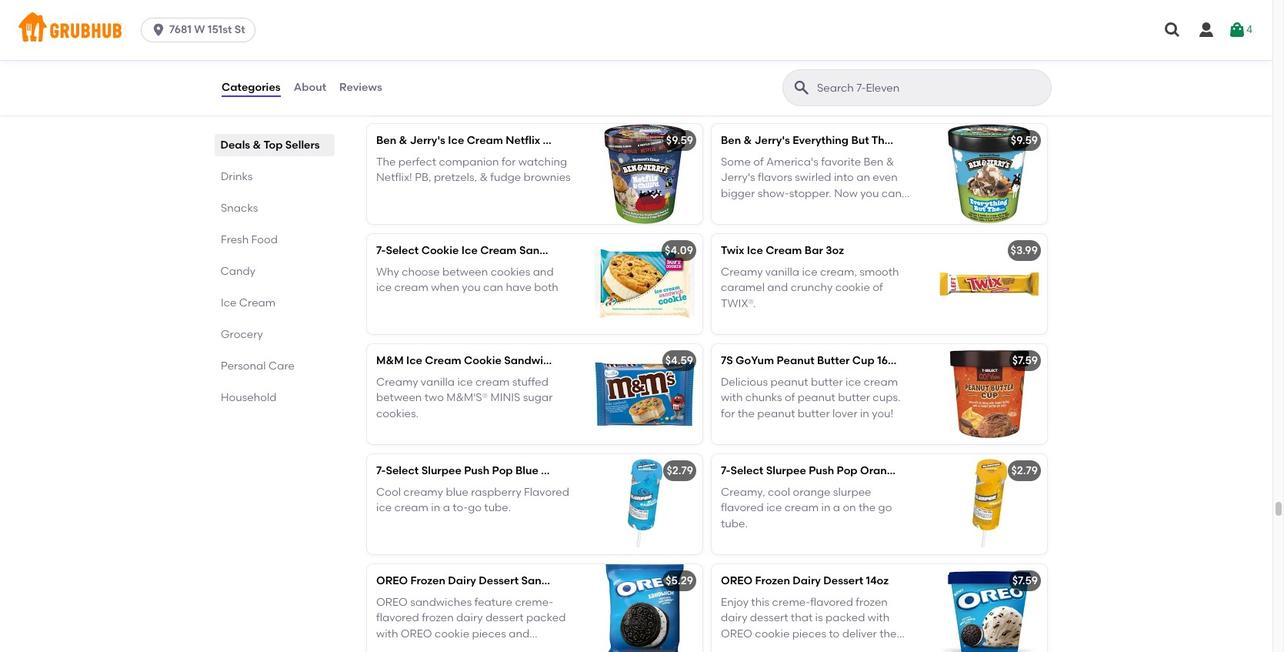 Task type: describe. For each thing, give the bounding box(es) containing it.
ice inside the creamy vanilla ice cream, smooth caramel and crunchy cookie of twix®.
[[802, 266, 818, 279]]

the perfect companion for watching netflix! pb, pretzels, & fudge brownies
[[376, 155, 571, 184]]

of inside delicious peanut butter ice cream with chunks of peanut butter cups. for the peanut butter lover in you!
[[785, 391, 795, 404]]

cream up companion
[[467, 134, 503, 147]]

& up watching
[[543, 134, 551, 147]]

main navigation navigation
[[0, 0, 1273, 60]]

decadent chocolate ice cream with gooey marshmallow swirls, caramel swirls, and fudge fish. now there's nothing phishy about that!
[[721, 45, 908, 105]]

perfect
[[399, 155, 437, 169]]

creamy vanilla ice cream stuffed between two m&m's® minis sugar cookies.
[[376, 376, 553, 420]]

4.5oz
[[576, 574, 604, 587]]

frozen for sandwiches
[[411, 574, 446, 587]]

$3.99
[[1011, 244, 1038, 257]]

0 vertical spatial swirls,
[[830, 61, 861, 74]]

now inside some of america's favorite ben & jerry's flavors swirled into an even bigger show-stopper. now you can enjoy them in tasty, twisted tandem!
[[835, 187, 858, 200]]

between inside oreo sandwiches feature creme- flavored frozen dairy dessert packed with oreo cookie pieces and sandwiched between two big o
[[443, 643, 488, 652]]

ben for ben & jerry's everything but the… pint
[[721, 134, 742, 147]]

cream inside "why choose between cookies and ice cream when you can have both"
[[395, 281, 429, 294]]

into
[[834, 171, 854, 184]]

fudge inside the perfect companion for watching netflix! pb, pretzels, & fudge brownies
[[491, 171, 521, 184]]

7s
[[721, 354, 733, 367]]

in inside some of america's favorite ben & jerry's flavors swirled into an even bigger show-stopper. now you can enjoy them in tasty, twisted tandem!
[[782, 202, 791, 215]]

flavored for 7-select slurpee push pop orange 3oz
[[721, 501, 764, 514]]

chocolate
[[776, 45, 829, 58]]

m&m ice cream cookie sandwich 4oz image
[[587, 344, 703, 444]]

7681
[[169, 23, 192, 36]]

1 svg image from the left
[[1164, 21, 1182, 39]]

decadent
[[721, 45, 773, 58]]

netflix
[[506, 134, 541, 147]]

snacks
[[221, 202, 258, 215]]

dairy inside oreo sandwiches feature creme- flavored frozen dairy dessert packed with oreo cookie pieces and sandwiched between two big o
[[457, 611, 483, 625]]

about
[[294, 81, 326, 94]]

2 horizontal spatial 3oz
[[903, 464, 922, 477]]

have inside first up, brookie dough! what we have here is a pint of vanilla and chocolate ice cream with brownie batter and cookie dough bits mixed in
[[376, 61, 402, 74]]

4 button
[[1229, 16, 1253, 44]]

bigger
[[721, 187, 755, 200]]

push for blue
[[464, 464, 490, 477]]

companion
[[439, 155, 499, 169]]

1 vertical spatial cookie
[[464, 354, 502, 367]]

ice inside decadent chocolate ice cream with gooey marshmallow swirls, caramel swirls, and fudge fish. now there's nothing phishy about that!
[[832, 45, 847, 58]]

chocolate ice
[[376, 77, 448, 90]]

an
[[857, 171, 871, 184]]

$9.59 for ben & jerry's everything but the… pint
[[1011, 134, 1038, 147]]

sandwich for cookie
[[504, 354, 557, 367]]

vanilla for m&m ice cream cookie sandwich 4oz
[[421, 376, 455, 389]]

two inside creamy vanilla ice cream stuffed between two m&m's® minis sugar cookies.
[[425, 391, 444, 404]]

orange
[[793, 486, 831, 499]]

cream inside decadent chocolate ice cream with gooey marshmallow swirls, caramel swirls, and fudge fish. now there's nothing phishy about that!
[[850, 45, 884, 58]]

$4.59
[[666, 354, 694, 367]]

creamy,
[[721, 486, 766, 499]]

jerry's for of
[[755, 134, 791, 147]]

ben & jerry's everything but the… pint
[[721, 134, 924, 147]]

ice up companion
[[448, 134, 464, 147]]

& inside the perfect companion for watching netflix! pb, pretzels, & fudge brownies
[[480, 171, 488, 184]]

flavored
[[524, 486, 570, 499]]

a for pint
[[441, 61, 448, 74]]

cool creamy blue raspberry flavored ice cream in a to-go tube.
[[376, 486, 570, 514]]

$2.79 for 7-select slurpee push pop blue raspberry 3oz
[[667, 464, 694, 477]]

iconic
[[721, 643, 753, 652]]

gooey
[[721, 61, 754, 74]]

creamy for twix
[[721, 266, 763, 279]]

sandwiched
[[376, 643, 440, 652]]

7s goyum peanut butter cup 16oz image
[[932, 344, 1048, 444]]

the…
[[872, 134, 900, 147]]

in inside creamy, cool orange slurpee flavored ice cream in a on the go tube.
[[822, 501, 831, 514]]

svg image for 7681 w 151st st
[[151, 22, 166, 38]]

brownie
[[511, 77, 553, 90]]

2 svg image from the left
[[1198, 21, 1216, 39]]

delicious peanut butter ice cream with chunks of peanut butter cups. for the peanut butter lover in you!
[[721, 376, 901, 420]]

0 horizontal spatial 3oz
[[599, 464, 617, 477]]

but
[[852, 134, 870, 147]]

st
[[235, 23, 245, 36]]

7-select slurpee push pop blue raspberry 3oz image
[[587, 454, 703, 554]]

of inside first up, brookie dough! what we have here is a pint of vanilla and chocolate ice cream with brownie batter and cookie dough bits mixed in
[[474, 61, 484, 74]]

creamy
[[404, 486, 443, 499]]

food
[[251, 233, 278, 246]]

ice inside "why choose between cookies and ice cream when you can have both"
[[376, 281, 392, 294]]

vanilla inside first up, brookie dough! what we have here is a pint of vanilla and chocolate ice cream with brownie batter and cookie dough bits mixed in
[[486, 61, 520, 74]]

stuffed
[[512, 376, 549, 389]]

for inside the perfect companion for watching netflix! pb, pretzels, & fudge brownies
[[502, 155, 516, 169]]

sandwiches
[[411, 596, 472, 609]]

frozen inside enjoy this creme-flavored frozen dairy dessert that is packed with oreo cookie pieces to deliver the iconic oreo taste in every delici
[[856, 596, 888, 609]]

creme- inside oreo sandwiches feature creme- flavored frozen dairy dessert packed with oreo cookie pieces and sandwiched between two big o
[[515, 596, 554, 609]]

ben inside some of america's favorite ben & jerry's flavors swirled into an even bigger show-stopper. now you can enjoy them in tasty, twisted tandem!
[[864, 155, 884, 169]]

batter
[[376, 92, 409, 105]]

deals
[[221, 139, 251, 152]]

cream up creamy vanilla ice cream stuffed between two m&m's® minis sugar cookies.
[[425, 354, 462, 367]]

cream inside cool creamy blue raspberry flavored ice cream in a to-go tube.
[[395, 501, 429, 514]]

a for to-
[[443, 501, 450, 514]]

m&m ice cream cookie sandwich 4oz
[[376, 354, 578, 367]]

netflix!
[[376, 171, 412, 184]]

m&m's®
[[447, 391, 488, 404]]

svg image for 4
[[1229, 21, 1247, 39]]

lover
[[833, 407, 858, 420]]

$9.59 for ben & jerry's ice cream netflix & chill'd 1 pt
[[667, 134, 694, 147]]

care
[[269, 359, 295, 373]]

on
[[843, 501, 857, 514]]

we
[[532, 45, 547, 58]]

and inside decadent chocolate ice cream with gooey marshmallow swirls, caramel swirls, and fudge fish. now there's nothing phishy about that!
[[755, 77, 775, 90]]

dairy inside enjoy this creme-flavored frozen dairy dessert that is packed with oreo cookie pieces to deliver the iconic oreo taste in every delici
[[721, 611, 748, 625]]

7681 w 151st st button
[[141, 18, 262, 42]]

2 vertical spatial peanut
[[758, 407, 796, 420]]

0 vertical spatial cookie
[[422, 244, 459, 257]]

& left top
[[253, 139, 262, 152]]

ice up "why choose between cookies and ice cream when you can have both"
[[462, 244, 478, 257]]

show-
[[758, 187, 790, 200]]

ice right twix
[[747, 244, 763, 257]]

0 vertical spatial butter
[[811, 376, 843, 389]]

in inside delicious peanut butter ice cream with chunks of peanut butter cups. for the peanut butter lover in you!
[[861, 407, 870, 420]]

in inside enjoy this creme-flavored frozen dairy dessert that is packed with oreo cookie pieces to deliver the iconic oreo taste in every delici
[[819, 643, 828, 652]]

blue
[[516, 464, 539, 477]]

jerry's inside some of america's favorite ben & jerry's flavors swirled into an even bigger show-stopper. now you can enjoy them in tasty, twisted tandem!
[[721, 171, 756, 184]]

magnifying glass icon image
[[793, 79, 811, 97]]

7-select cookie ice cream sandwich 7oz
[[376, 244, 592, 257]]

candy
[[221, 265, 256, 278]]

and up brownie
[[523, 61, 544, 74]]

sugar
[[523, 391, 553, 404]]

flavored for oreo frozen dairy dessert sandwich 4.5oz
[[376, 611, 419, 625]]

4
[[1247, 23, 1253, 36]]

frozen inside oreo sandwiches feature creme- flavored frozen dairy dessert packed with oreo cookie pieces and sandwiched between two big o
[[422, 611, 454, 625]]

with inside oreo sandwiches feature creme- flavored frozen dairy dessert packed with oreo cookie pieces and sandwiched between two big o
[[376, 627, 398, 640]]

creamy, cool orange slurpee flavored ice cream in a on the go tube.
[[721, 486, 893, 530]]

and down chocolate ice
[[412, 92, 433, 105]]

bar
[[805, 244, 824, 257]]

slurpee for creamy
[[422, 464, 462, 477]]

caramel inside decadent chocolate ice cream with gooey marshmallow swirls, caramel swirls, and fudge fish. now there's nothing phishy about that!
[[863, 61, 907, 74]]

dessert inside oreo sandwiches feature creme- flavored frozen dairy dessert packed with oreo cookie pieces and sandwiched between two big o
[[486, 611, 524, 625]]

& up some
[[744, 134, 752, 147]]

7-select cookie ice cream sandwich 7oz image
[[587, 234, 703, 334]]

ice cream
[[221, 296, 276, 309]]

oreo frozen dairy dessert sandwich 4.5oz image
[[587, 564, 703, 652]]

cream up cookies
[[481, 244, 517, 257]]

cookies.
[[376, 407, 419, 420]]

reviews button
[[339, 60, 383, 115]]

twix
[[721, 244, 745, 257]]

the
[[376, 155, 396, 169]]

top
[[264, 139, 283, 152]]

cream left bar
[[766, 244, 802, 257]]

ice inside creamy, cool orange slurpee flavored ice cream in a on the go tube.
[[767, 501, 782, 514]]

frozen for this
[[756, 574, 791, 587]]

0 vertical spatial peanut
[[771, 376, 809, 389]]

deliver
[[843, 627, 877, 640]]

fresh food
[[221, 233, 278, 246]]

about button
[[293, 60, 327, 115]]

dessert for creme-
[[479, 574, 519, 587]]

delicious
[[721, 376, 768, 389]]

america's
[[767, 155, 819, 169]]

phishy
[[764, 92, 798, 105]]

151st
[[208, 23, 232, 36]]

blue
[[446, 486, 469, 499]]

& up perfect on the top left of page
[[399, 134, 408, 147]]

7-select slurpee push pop blue raspberry 3oz
[[376, 464, 617, 477]]

twix ice cream bar 3oz image
[[932, 234, 1048, 334]]

there's
[[861, 77, 896, 90]]

mixed
[[530, 92, 562, 105]]

oreo frozen dairy dessert sandwich 4.5oz
[[376, 574, 604, 587]]

choose
[[402, 266, 440, 279]]

push for orange
[[809, 464, 835, 477]]

cream inside delicious peanut butter ice cream with chunks of peanut butter cups. for the peanut butter lover in you!
[[864, 376, 898, 389]]

categories
[[222, 81, 281, 94]]

peanut
[[777, 354, 815, 367]]

packed inside oreo sandwiches feature creme- flavored frozen dairy dessert packed with oreo cookie pieces and sandwiched between two big o
[[526, 611, 566, 625]]

pieces inside enjoy this creme-flavored frozen dairy dessert that is packed with oreo cookie pieces to deliver the iconic oreo taste in every delici
[[793, 627, 827, 640]]



Task type: vqa. For each thing, say whether or not it's contained in the screenshot.
fish.
yes



Task type: locate. For each thing, give the bounding box(es) containing it.
first up, brookie dough! what we have here is a pint of vanilla and chocolate ice cream with brownie batter and cookie dough bits mixed in
[[376, 45, 562, 121]]

everything
[[793, 134, 849, 147]]

and inside "why choose between cookies and ice cream when you can have both"
[[533, 266, 554, 279]]

0 horizontal spatial $9.59
[[667, 134, 694, 147]]

ice inside creamy vanilla ice cream stuffed between two m&m's® minis sugar cookies.
[[458, 376, 473, 389]]

1 $9.59 from the left
[[667, 134, 694, 147]]

household
[[221, 391, 277, 404]]

a left "pint"
[[441, 61, 448, 74]]

select up cool
[[386, 464, 419, 477]]

of down smooth
[[873, 281, 883, 294]]

cookie inside the creamy vanilla ice cream, smooth caramel and crunchy cookie of twix®.
[[836, 281, 871, 294]]

ben & jerry's phish food pint image
[[932, 14, 1048, 114]]

first up, brookie dough! what we have here is a pint of vanilla and chocolate ice cream with brownie batter and cookie dough bits mixed in button
[[367, 14, 703, 121]]

and up phishy
[[755, 77, 775, 90]]

2 dessert from the left
[[750, 611, 789, 625]]

0 vertical spatial the
[[738, 407, 755, 420]]

svg image
[[1229, 21, 1247, 39], [151, 22, 166, 38]]

go down blue
[[468, 501, 482, 514]]

packed inside enjoy this creme-flavored frozen dairy dessert that is packed with oreo cookie pieces to deliver the iconic oreo taste in every delici
[[826, 611, 866, 625]]

2 $2.79 from the left
[[1012, 464, 1038, 477]]

go inside cool creamy blue raspberry flavored ice cream in a to-go tube.
[[468, 501, 482, 514]]

1 horizontal spatial packed
[[826, 611, 866, 625]]

ben up the at the left top of the page
[[376, 134, 397, 147]]

0 horizontal spatial svg image
[[151, 22, 166, 38]]

caramel inside the creamy vanilla ice cream, smooth caramel and crunchy cookie of twix®.
[[721, 281, 765, 294]]

go inside creamy, cool orange slurpee flavored ice cream in a on the go tube.
[[879, 501, 893, 514]]

0 horizontal spatial cookie
[[435, 627, 470, 640]]

1 vertical spatial flavored
[[811, 596, 854, 609]]

7-select go yum brookie dough image
[[587, 14, 703, 114]]

of
[[474, 61, 484, 74], [754, 155, 764, 169], [873, 281, 883, 294], [785, 391, 795, 404]]

1 horizontal spatial have
[[506, 281, 532, 294]]

1 horizontal spatial flavored
[[721, 501, 764, 514]]

1 horizontal spatial svg image
[[1229, 21, 1247, 39]]

frozen down 14oz
[[856, 596, 888, 609]]

1 horizontal spatial the
[[859, 501, 876, 514]]

peanut down "chunks"
[[758, 407, 796, 420]]

swirled
[[795, 171, 832, 184]]

ben up the an
[[864, 155, 884, 169]]

dessert up feature
[[479, 574, 519, 587]]

with inside delicious peanut butter ice cream with chunks of peanut butter cups. for the peanut butter lover in you!
[[721, 391, 743, 404]]

raspberry
[[471, 486, 522, 499]]

& inside some of america's favorite ben & jerry's flavors swirled into an even bigger show-stopper. now you can enjoy them in tasty, twisted tandem!
[[887, 155, 895, 169]]

cup
[[853, 354, 875, 367]]

1 horizontal spatial pop
[[837, 464, 858, 477]]

2 dairy from the left
[[721, 611, 748, 625]]

1 vertical spatial swirls,
[[721, 77, 752, 90]]

push up raspberry
[[464, 464, 490, 477]]

1 horizontal spatial $2.79
[[1012, 464, 1038, 477]]

raspberry
[[541, 464, 596, 477]]

1 $2.79 from the left
[[667, 464, 694, 477]]

dairy for feature
[[448, 574, 476, 587]]

0 horizontal spatial slurpee
[[422, 464, 462, 477]]

3oz right raspberry
[[599, 464, 617, 477]]

pop for orange
[[837, 464, 858, 477]]

peanut
[[771, 376, 809, 389], [798, 391, 836, 404], [758, 407, 796, 420]]

enjoy
[[721, 202, 749, 215]]

and up both
[[533, 266, 554, 279]]

2 horizontal spatial flavored
[[811, 596, 854, 609]]

0 horizontal spatial tube.
[[484, 501, 511, 514]]

flavored
[[721, 501, 764, 514], [811, 596, 854, 609], [376, 611, 419, 625]]

have inside "why choose between cookies and ice cream when you can have both"
[[506, 281, 532, 294]]

of right "chunks"
[[785, 391, 795, 404]]

pieces down feature
[[472, 627, 506, 640]]

1 horizontal spatial svg image
[[1198, 21, 1216, 39]]

ben & jerry's ice cream netflix & chill'd 1 pt image
[[587, 124, 703, 224]]

1 horizontal spatial dessert
[[750, 611, 789, 625]]

1 horizontal spatial tube.
[[721, 517, 748, 530]]

watching
[[519, 155, 568, 169]]

2 vertical spatial butter
[[798, 407, 830, 420]]

twisted
[[824, 202, 862, 215]]

dessert down feature
[[486, 611, 524, 625]]

big
[[513, 643, 530, 652]]

1 horizontal spatial creamy
[[721, 266, 763, 279]]

svg image inside 4 button
[[1229, 21, 1247, 39]]

for inside delicious peanut butter ice cream with chunks of peanut butter cups. for the peanut butter lover in you!
[[721, 407, 735, 420]]

2 horizontal spatial cookie
[[836, 281, 871, 294]]

0 horizontal spatial creme-
[[515, 596, 554, 609]]

you right when
[[462, 281, 481, 294]]

0 horizontal spatial cookie
[[422, 244, 459, 257]]

Search 7-Eleven search field
[[816, 81, 1047, 95]]

1 horizontal spatial you
[[861, 187, 879, 200]]

frozen down sandwiches
[[422, 611, 454, 625]]

1 horizontal spatial fudge
[[778, 77, 809, 90]]

pieces inside oreo sandwiches feature creme- flavored frozen dairy dessert packed with oreo cookie pieces and sandwiched between two big o
[[472, 627, 506, 640]]

0 vertical spatial for
[[502, 155, 516, 169]]

2 horizontal spatial ben
[[864, 155, 884, 169]]

2 $7.59 from the top
[[1013, 574, 1038, 587]]

packed up to
[[826, 611, 866, 625]]

creme- up that
[[773, 596, 811, 609]]

dairy for creme-
[[793, 574, 821, 587]]

pieces up taste
[[793, 627, 827, 640]]

in down show- at the right of the page
[[782, 202, 791, 215]]

two
[[425, 391, 444, 404], [491, 643, 510, 652]]

cream down orange
[[785, 501, 819, 514]]

chunks
[[746, 391, 783, 404]]

fudge
[[778, 77, 809, 90], [491, 171, 521, 184]]

$2.79 for 7-select slurpee push pop orange 3oz
[[1012, 464, 1038, 477]]

creamy inside the creamy vanilla ice cream, smooth caramel and crunchy cookie of twix®.
[[721, 266, 763, 279]]

0 horizontal spatial flavored
[[376, 611, 419, 625]]

0 vertical spatial tube.
[[484, 501, 511, 514]]

1 creme- from the left
[[515, 596, 554, 609]]

svg image inside 7681 w 151st st button
[[151, 22, 166, 38]]

now inside decadent chocolate ice cream with gooey marshmallow swirls, caramel swirls, and fudge fish. now there's nothing phishy about that!
[[834, 77, 858, 90]]

1 vertical spatial for
[[721, 407, 735, 420]]

dessert
[[486, 611, 524, 625], [750, 611, 789, 625]]

a inside creamy, cool orange slurpee flavored ice cream in a on the go tube.
[[834, 501, 841, 514]]

ben up some
[[721, 134, 742, 147]]

swirls, down gooey
[[721, 77, 752, 90]]

the inside enjoy this creme-flavored frozen dairy dessert that is packed with oreo cookie pieces to deliver the iconic oreo taste in every delici
[[880, 627, 897, 640]]

1 dairy from the left
[[457, 611, 483, 625]]

7oz
[[574, 244, 592, 257]]

1 vertical spatial two
[[491, 643, 510, 652]]

the
[[738, 407, 755, 420], [859, 501, 876, 514], [880, 627, 897, 640]]

1 horizontal spatial push
[[809, 464, 835, 477]]

flavored inside creamy, cool orange slurpee flavored ice cream in a on the go tube.
[[721, 501, 764, 514]]

and up big
[[509, 627, 530, 640]]

0 horizontal spatial is
[[431, 61, 438, 74]]

dessert inside enjoy this creme-flavored frozen dairy dessert that is packed with oreo cookie pieces to deliver the iconic oreo taste in every delici
[[750, 611, 789, 625]]

0 horizontal spatial dessert
[[479, 574, 519, 587]]

between up when
[[443, 266, 488, 279]]

tube. down creamy, at the bottom right of the page
[[721, 517, 748, 530]]

vanilla up m&m's®
[[421, 376, 455, 389]]

1 vertical spatial butter
[[838, 391, 871, 404]]

and left crunchy
[[768, 281, 789, 294]]

cookie down sandwiches
[[435, 627, 470, 640]]

tube. down raspberry
[[484, 501, 511, 514]]

dessert for flavored
[[824, 574, 864, 587]]

1 horizontal spatial frozen
[[856, 596, 888, 609]]

cookie up choose
[[422, 244, 459, 257]]

cream inside creamy, cool orange slurpee flavored ice cream in a on the go tube.
[[785, 501, 819, 514]]

1 horizontal spatial slurpee
[[766, 464, 807, 477]]

taste
[[789, 643, 816, 652]]

4oz
[[559, 354, 578, 367]]

1 vertical spatial creamy
[[376, 376, 418, 389]]

personal
[[221, 359, 266, 373]]

fudge down marshmallow
[[778, 77, 809, 90]]

creme- right feature
[[515, 596, 554, 609]]

of inside some of america's favorite ben & jerry's flavors swirled into an even bigger show-stopper. now you can enjoy them in tasty, twisted tandem!
[[754, 155, 764, 169]]

sandwich left 4.5oz
[[522, 574, 574, 587]]

and
[[523, 61, 544, 74], [755, 77, 775, 90], [412, 92, 433, 105], [533, 266, 554, 279], [768, 281, 789, 294], [509, 627, 530, 640]]

tube. inside cool creamy blue raspberry flavored ice cream in a to-go tube.
[[484, 501, 511, 514]]

to
[[829, 627, 840, 640]]

is right that
[[816, 611, 823, 625]]

pop up slurpee
[[837, 464, 858, 477]]

in left you!
[[861, 407, 870, 420]]

swirls, up fish.
[[830, 61, 861, 74]]

pretzels,
[[434, 171, 477, 184]]

dough!
[[461, 45, 499, 58]]

1 go from the left
[[468, 501, 482, 514]]

ice inside delicious peanut butter ice cream with chunks of peanut butter cups. for the peanut butter lover in you!
[[846, 376, 862, 389]]

1 horizontal spatial pieces
[[793, 627, 827, 640]]

2 dairy from the left
[[793, 574, 821, 587]]

sandwich left 7oz
[[520, 244, 572, 257]]

7- for 7-select slurpee push pop blue raspberry 3oz
[[376, 464, 386, 477]]

dairy
[[457, 611, 483, 625], [721, 611, 748, 625]]

2 horizontal spatial the
[[880, 627, 897, 640]]

select for creamy,
[[731, 464, 764, 477]]

personal care
[[221, 359, 295, 373]]

fudge inside decadent chocolate ice cream with gooey marshmallow swirls, caramel swirls, and fudge fish. now there's nothing phishy about that!
[[778, 77, 809, 90]]

1 push from the left
[[464, 464, 490, 477]]

two left big
[[491, 643, 510, 652]]

pop for blue
[[492, 464, 513, 477]]

0 horizontal spatial packed
[[526, 611, 566, 625]]

ice right m&m
[[406, 354, 423, 367]]

flavored down creamy, at the bottom right of the page
[[721, 501, 764, 514]]

favorite
[[822, 155, 861, 169]]

tube.
[[484, 501, 511, 514], [721, 517, 748, 530]]

cream up there's
[[850, 45, 884, 58]]

cream with
[[450, 77, 509, 90]]

when
[[431, 281, 460, 294]]

1 horizontal spatial vanilla
[[486, 61, 520, 74]]

2 $9.59 from the left
[[1011, 134, 1038, 147]]

dessert down this
[[750, 611, 789, 625]]

0 vertical spatial can
[[882, 187, 902, 200]]

cream up grocery
[[239, 296, 276, 309]]

dairy down feature
[[457, 611, 483, 625]]

0 horizontal spatial frozen
[[422, 611, 454, 625]]

of inside the creamy vanilla ice cream, smooth caramel and crunchy cookie of twix®.
[[873, 281, 883, 294]]

1 dessert from the left
[[486, 611, 524, 625]]

cookie inside oreo sandwiches feature creme- flavored frozen dairy dessert packed with oreo cookie pieces and sandwiched between two big o
[[435, 627, 470, 640]]

select for why
[[386, 244, 419, 257]]

fish.
[[811, 77, 832, 90]]

1 horizontal spatial go
[[879, 501, 893, 514]]

you inside some of america's favorite ben & jerry's flavors swirled into an even bigger show-stopper. now you can enjoy them in tasty, twisted tandem!
[[861, 187, 879, 200]]

you down the an
[[861, 187, 879, 200]]

go right on
[[879, 501, 893, 514]]

vanilla inside creamy vanilla ice cream stuffed between two m&m's® minis sugar cookies.
[[421, 376, 455, 389]]

that
[[791, 611, 813, 625]]

3oz right bar
[[826, 244, 844, 257]]

7-select slurpee push pop orange 3oz image
[[932, 454, 1048, 554]]

enjoy
[[721, 596, 749, 609]]

creamy down twix
[[721, 266, 763, 279]]

can down cookies
[[483, 281, 504, 294]]

1 vertical spatial sandwich
[[504, 354, 557, 367]]

have down first
[[376, 61, 402, 74]]

cool
[[768, 486, 791, 499]]

0 horizontal spatial caramel
[[721, 281, 765, 294]]

frozen
[[856, 596, 888, 609], [422, 611, 454, 625]]

0 horizontal spatial push
[[464, 464, 490, 477]]

in right taste
[[819, 643, 828, 652]]

7681 w 151st st
[[169, 23, 245, 36]]

cream inside creamy vanilla ice cream stuffed between two m&m's® minis sugar cookies.
[[476, 376, 510, 389]]

0 horizontal spatial fudge
[[491, 171, 521, 184]]

cookie up m&m's®
[[464, 354, 502, 367]]

1 vertical spatial now
[[835, 187, 858, 200]]

sandwich up stuffed
[[504, 354, 557, 367]]

2 dessert from the left
[[824, 574, 864, 587]]

stopper.
[[790, 187, 832, 200]]

1 dairy from the left
[[448, 574, 476, 587]]

creme- inside enjoy this creme-flavored frozen dairy dessert that is packed with oreo cookie pieces to deliver the iconic oreo taste in every delici
[[773, 596, 811, 609]]

1 vertical spatial frozen
[[422, 611, 454, 625]]

between inside "why choose between cookies and ice cream when you can have both"
[[443, 266, 488, 279]]

0 horizontal spatial two
[[425, 391, 444, 404]]

sellers
[[286, 139, 320, 152]]

0 vertical spatial sandwich
[[520, 244, 572, 257]]

& up even
[[887, 155, 895, 169]]

1 $7.59 from the top
[[1013, 354, 1038, 367]]

tandem!
[[865, 202, 909, 215]]

a inside first up, brookie dough! what we have here is a pint of vanilla and chocolate ice cream with brownie batter and cookie dough bits mixed in
[[441, 61, 448, 74]]

1 vertical spatial $7.59
[[1013, 574, 1038, 587]]

and inside oreo sandwiches feature creme- flavored frozen dairy dessert packed with oreo cookie pieces and sandwiched between two big o
[[509, 627, 530, 640]]

about
[[800, 92, 832, 105]]

two left m&m's®
[[425, 391, 444, 404]]

with
[[887, 45, 908, 58], [721, 391, 743, 404], [868, 611, 890, 625], [376, 627, 398, 640]]

goyum
[[736, 354, 775, 367]]

for down netflix
[[502, 155, 516, 169]]

2 packed from the left
[[826, 611, 866, 625]]

the inside creamy, cool orange slurpee flavored ice cream in a on the go tube.
[[859, 501, 876, 514]]

0 vertical spatial caramel
[[863, 61, 907, 74]]

two inside oreo sandwiches feature creme- flavored frozen dairy dessert packed with oreo cookie pieces and sandwiched between two big o
[[491, 643, 510, 652]]

cookies
[[491, 266, 531, 279]]

creamy inside creamy vanilla ice cream stuffed between two m&m's® minis sugar cookies.
[[376, 376, 418, 389]]

you inside "why choose between cookies and ice cream when you can have both"
[[462, 281, 481, 294]]

0 vertical spatial creamy
[[721, 266, 763, 279]]

flavored inside enjoy this creme-flavored frozen dairy dessert that is packed with oreo cookie pieces to deliver the iconic oreo taste in every delici
[[811, 596, 854, 609]]

cookie down 'cream,'
[[836, 281, 871, 294]]

slurpee
[[422, 464, 462, 477], [766, 464, 807, 477]]

reviews
[[340, 81, 382, 94]]

cream up cups.
[[864, 376, 898, 389]]

enjoy this creme-flavored frozen dairy dessert that is packed with oreo cookie pieces to deliver the iconic oreo taste in every delici
[[721, 596, 907, 652]]

1 horizontal spatial ben
[[721, 134, 742, 147]]

ben for ben & jerry's ice cream netflix & chill'd 1 pt
[[376, 134, 397, 147]]

slurpee up cool
[[766, 464, 807, 477]]

decadent chocolate ice cream with gooey marshmallow swirls, caramel swirls, and fudge fish. now there's nothing phishy about that! button
[[712, 14, 1048, 114]]

7- up creamy, at the bottom right of the page
[[721, 464, 731, 477]]

can inside some of america's favorite ben & jerry's flavors swirled into an even bigger show-stopper. now you can enjoy them in tasty, twisted tandem!
[[882, 187, 902, 200]]

frozen up sandwiches
[[411, 574, 446, 587]]

0 horizontal spatial creamy
[[376, 376, 418, 389]]

1 pieces from the left
[[472, 627, 506, 640]]

is down 'up, brookie'
[[431, 61, 438, 74]]

is inside enjoy this creme-flavored frozen dairy dessert that is packed with oreo cookie pieces to deliver the iconic oreo taste in every delici
[[816, 611, 823, 625]]

jerry's for perfect
[[410, 134, 446, 147]]

frozen
[[411, 574, 446, 587], [756, 574, 791, 587]]

1 vertical spatial fudge
[[491, 171, 521, 184]]

tube. inside creamy, cool orange slurpee flavored ice cream in a on the go tube.
[[721, 517, 748, 530]]

the inside delicious peanut butter ice cream with chunks of peanut butter cups. for the peanut butter lover in you!
[[738, 407, 755, 420]]

in inside cool creamy blue raspberry flavored ice cream in a to-go tube.
[[431, 501, 441, 514]]

2 horizontal spatial vanilla
[[766, 266, 800, 279]]

1 frozen from the left
[[411, 574, 446, 587]]

0 horizontal spatial swirls,
[[721, 77, 752, 90]]

svg image
[[1164, 21, 1182, 39], [1198, 21, 1216, 39]]

pop up raspberry
[[492, 464, 513, 477]]

and inside the creamy vanilla ice cream, smooth caramel and crunchy cookie of twix®.
[[768, 281, 789, 294]]

select up creamy, at the bottom right of the page
[[731, 464, 764, 477]]

flavored up sandwiched
[[376, 611, 419, 625]]

feature
[[475, 596, 513, 609]]

1 vertical spatial is
[[816, 611, 823, 625]]

1 slurpee from the left
[[422, 464, 462, 477]]

0 horizontal spatial dairy
[[448, 574, 476, 587]]

select
[[386, 244, 419, 257], [386, 464, 419, 477], [731, 464, 764, 477]]

2 vertical spatial vanilla
[[421, 376, 455, 389]]

cream up minis
[[476, 376, 510, 389]]

& down companion
[[480, 171, 488, 184]]

$5.29
[[666, 574, 694, 587]]

the right deliver at right
[[880, 627, 897, 640]]

$9.59
[[667, 134, 694, 147], [1011, 134, 1038, 147]]

between inside creamy vanilla ice cream stuffed between two m&m's® minis sugar cookies.
[[376, 391, 422, 404]]

7-select slurpee push pop orange 3oz
[[721, 464, 922, 477]]

can
[[882, 187, 902, 200], [483, 281, 504, 294]]

with inside decadent chocolate ice cream with gooey marshmallow swirls, caramel swirls, and fudge fish. now there's nothing phishy about that!
[[887, 45, 908, 58]]

peanut up "lover"
[[798, 391, 836, 404]]

1 vertical spatial vanilla
[[766, 266, 800, 279]]

1 horizontal spatial dairy
[[793, 574, 821, 587]]

0 horizontal spatial svg image
[[1164, 21, 1182, 39]]

ice down 'candy'
[[221, 296, 237, 309]]

1 vertical spatial peanut
[[798, 391, 836, 404]]

with inside enjoy this creme-flavored frozen dairy dessert that is packed with oreo cookie pieces to deliver the iconic oreo taste in every delici
[[868, 611, 890, 625]]

in inside first up, brookie dough! what we have here is a pint of vanilla and chocolate ice cream with brownie batter and cookie dough bits mixed in
[[376, 108, 386, 121]]

vanilla for twix ice cream bar 3oz
[[766, 266, 800, 279]]

even
[[873, 171, 898, 184]]

0 horizontal spatial dessert
[[486, 611, 524, 625]]

between
[[443, 266, 488, 279], [376, 391, 422, 404], [443, 643, 488, 652]]

push
[[464, 464, 490, 477], [809, 464, 835, 477]]

0 horizontal spatial $2.79
[[667, 464, 694, 477]]

pint
[[451, 61, 471, 74]]

minis
[[491, 391, 521, 404]]

2 slurpee from the left
[[766, 464, 807, 477]]

$7.59 for delicious peanut butter ice cream with chunks of peanut butter cups. for the peanut butter lover in you!
[[1013, 354, 1038, 367]]

fresh
[[221, 233, 249, 246]]

1 vertical spatial the
[[859, 501, 876, 514]]

1 horizontal spatial for
[[721, 407, 735, 420]]

2 vertical spatial the
[[880, 627, 897, 640]]

what
[[501, 45, 530, 58]]

vanilla down what
[[486, 61, 520, 74]]

2 pop from the left
[[837, 464, 858, 477]]

0 horizontal spatial have
[[376, 61, 402, 74]]

2 go from the left
[[879, 501, 893, 514]]

sandwich for dessert
[[522, 574, 574, 587]]

of up cream with
[[474, 61, 484, 74]]

1 horizontal spatial $9.59
[[1011, 134, 1038, 147]]

chill'd
[[554, 134, 588, 147]]

of right some
[[754, 155, 764, 169]]

1 pop from the left
[[492, 464, 513, 477]]

0 horizontal spatial you
[[462, 281, 481, 294]]

1 vertical spatial between
[[376, 391, 422, 404]]

between down sandwiches
[[443, 643, 488, 652]]

creme-
[[515, 596, 554, 609], [773, 596, 811, 609]]

pint
[[903, 134, 924, 147]]

ben & jerry's ice cream netflix & chill'd 1 pt
[[376, 134, 609, 147]]

with down delicious
[[721, 391, 743, 404]]

7- for 7-select slurpee push pop orange 3oz
[[721, 464, 731, 477]]

cookie dough bits
[[435, 92, 528, 105]]

2 frozen from the left
[[756, 574, 791, 587]]

ice inside cool creamy blue raspberry flavored ice cream in a to-go tube.
[[376, 501, 392, 514]]

0 horizontal spatial the
[[738, 407, 755, 420]]

vanilla inside the creamy vanilla ice cream, smooth caramel and crunchy cookie of twix®.
[[766, 266, 800, 279]]

cream down choose
[[395, 281, 429, 294]]

with up deliver at right
[[868, 611, 890, 625]]

go
[[468, 501, 482, 514], [879, 501, 893, 514]]

2 push from the left
[[809, 464, 835, 477]]

butter up "lover"
[[838, 391, 871, 404]]

0 vertical spatial flavored
[[721, 501, 764, 514]]

ben & jerry's everything but the… pint image
[[932, 124, 1048, 224]]

7s goyum peanut butter cup 16oz
[[721, 354, 900, 367]]

creamy for m&m
[[376, 376, 418, 389]]

is inside first up, brookie dough! what we have here is a pint of vanilla and chocolate ice cream with brownie batter and cookie dough bits mixed in
[[431, 61, 438, 74]]

slurpee for cool
[[766, 464, 807, 477]]

2 pieces from the left
[[793, 627, 827, 640]]

0 vertical spatial $7.59
[[1013, 354, 1038, 367]]

7- up cool
[[376, 464, 386, 477]]

0 horizontal spatial for
[[502, 155, 516, 169]]

jerry's up perfect on the top left of page
[[410, 134, 446, 147]]

flavored inside oreo sandwiches feature creme- flavored frozen dairy dessert packed with oreo cookie pieces and sandwiched between two big o
[[376, 611, 419, 625]]

0 horizontal spatial dairy
[[457, 611, 483, 625]]

1 horizontal spatial 3oz
[[826, 244, 844, 257]]

0 horizontal spatial ben
[[376, 134, 397, 147]]

7-
[[376, 244, 386, 257], [376, 464, 386, 477], [721, 464, 731, 477]]

drinks
[[221, 170, 253, 183]]

1 horizontal spatial creme-
[[773, 596, 811, 609]]

cookie inside enjoy this creme-flavored frozen dairy dessert that is packed with oreo cookie pieces to deliver the iconic oreo taste in every delici
[[755, 627, 790, 640]]

7- for 7-select cookie ice cream sandwich 7oz
[[376, 244, 386, 257]]

16oz
[[878, 354, 900, 367]]

slurpee up blue
[[422, 464, 462, 477]]

can inside "why choose between cookies and ice cream when you can have both"
[[483, 281, 504, 294]]

2 vertical spatial flavored
[[376, 611, 419, 625]]

cream,
[[821, 266, 858, 279]]

now
[[834, 77, 858, 90], [835, 187, 858, 200]]

1 horizontal spatial two
[[491, 643, 510, 652]]

packed up big
[[526, 611, 566, 625]]

cream down creamy
[[395, 501, 429, 514]]

0 horizontal spatial pop
[[492, 464, 513, 477]]

cups.
[[873, 391, 901, 404]]

oreo frozen dairy dessert 14oz image
[[932, 564, 1048, 652]]

0 vertical spatial now
[[834, 77, 858, 90]]

butter left "lover"
[[798, 407, 830, 420]]

you
[[861, 187, 879, 200], [462, 281, 481, 294]]

1 horizontal spatial cookie
[[464, 354, 502, 367]]

vanilla down the twix ice cream bar 3oz
[[766, 266, 800, 279]]

every
[[830, 643, 858, 652]]

2 creme- from the left
[[773, 596, 811, 609]]

the right on
[[859, 501, 876, 514]]

1 horizontal spatial cookie
[[755, 627, 790, 640]]

caramel up twix®.
[[721, 281, 765, 294]]

2 vertical spatial sandwich
[[522, 574, 574, 587]]

a inside cool creamy blue raspberry flavored ice cream in a to-go tube.
[[443, 501, 450, 514]]

$7.59 for enjoy this creme-flavored frozen dairy dessert that is packed with oreo cookie pieces to deliver the iconic oreo taste in every delici
[[1013, 574, 1038, 587]]

1 packed from the left
[[526, 611, 566, 625]]

1 dessert from the left
[[479, 574, 519, 587]]

a for on
[[834, 501, 841, 514]]

1 horizontal spatial swirls,
[[830, 61, 861, 74]]

jerry's up 'bigger'
[[721, 171, 756, 184]]

select for cool
[[386, 464, 419, 477]]

deals & top sellers
[[221, 139, 320, 152]]

frozen up this
[[756, 574, 791, 587]]

1 vertical spatial have
[[506, 281, 532, 294]]

3oz right orange
[[903, 464, 922, 477]]



